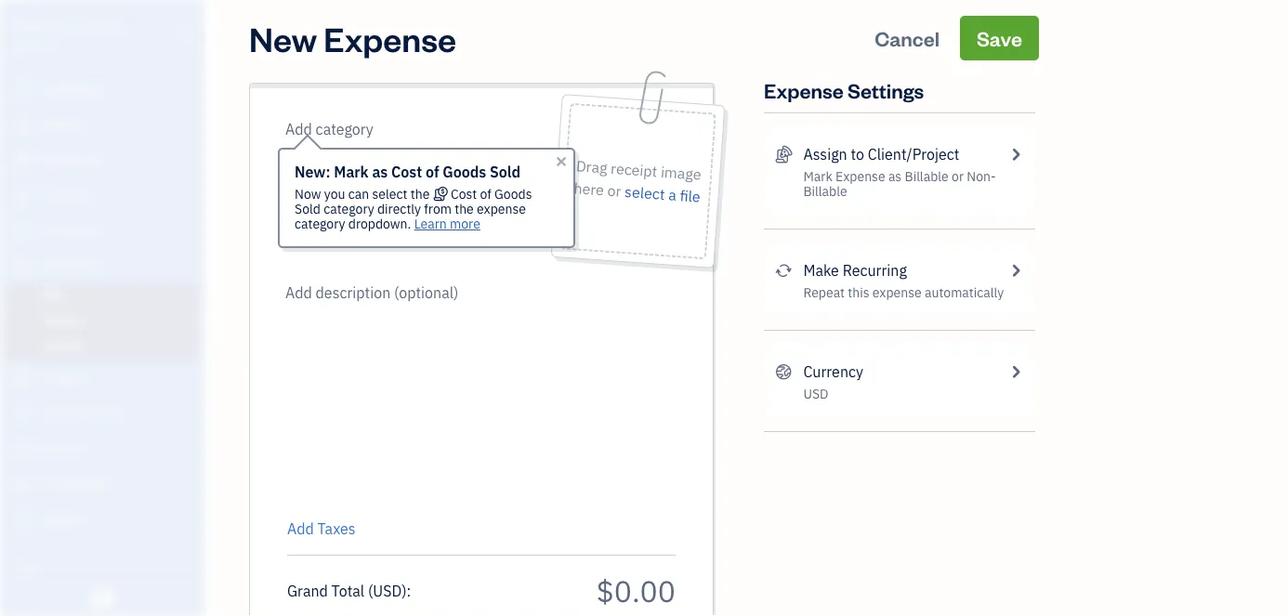 Task type: describe. For each thing, give the bounding box(es) containing it.
add
[[287, 519, 314, 539]]

new
[[249, 16, 317, 60]]

or for drag receipt image here or
[[607, 181, 622, 201]]

save
[[977, 25, 1023, 51]]

cost of goods sold category directly from the expense category dropdown.
[[295, 185, 532, 232]]

cost inside cost of goods sold category directly from the expense category dropdown.
[[451, 185, 477, 203]]

expense for mark expense as billable or non- billable
[[836, 168, 886, 185]]

company
[[62, 16, 126, 36]]

timer image
[[12, 405, 34, 424]]

category down now
[[295, 215, 345, 232]]

0 vertical spatial cost
[[391, 162, 422, 182]]

of inside cost of goods sold category directly from the expense category dropdown.
[[480, 185, 492, 203]]

expensesrebilling image
[[775, 143, 792, 165]]

currency
[[804, 362, 864, 382]]

to
[[851, 145, 865, 164]]

goods inside cost of goods sold category directly from the expense category dropdown.
[[495, 185, 532, 203]]

1 horizontal spatial usd
[[804, 385, 829, 403]]

repeat
[[804, 284, 845, 301]]

expense settings
[[764, 77, 924, 103]]

client image
[[12, 116, 34, 135]]

expense for new expense
[[324, 16, 457, 60]]

owner
[[15, 37, 49, 52]]

gary's
[[15, 16, 58, 36]]

learn more
[[414, 215, 481, 232]]

more
[[450, 215, 481, 232]]

repeat this expense automatically
[[804, 284, 1004, 301]]

1 vertical spatial expense
[[873, 284, 922, 301]]

receipt
[[610, 158, 658, 181]]

main element
[[0, 0, 251, 616]]

cancel
[[875, 25, 940, 51]]

add taxes
[[287, 519, 356, 539]]

grand
[[287, 581, 328, 601]]

as for billable
[[889, 168, 902, 185]]

estimate image
[[12, 152, 34, 170]]

0 horizontal spatial of
[[426, 162, 439, 182]]

sold inside cost of goods sold category directly from the expense category dropdown.
[[295, 200, 321, 218]]

a
[[668, 185, 677, 205]]

select a file button
[[624, 180, 701, 208]]

assign to client/project
[[804, 145, 960, 164]]

make recurring
[[804, 261, 907, 280]]

total
[[332, 581, 365, 601]]

can
[[348, 185, 369, 203]]

Description text field
[[278, 282, 667, 505]]

from
[[424, 200, 452, 218]]

mark inside mark expense as billable or non- billable
[[804, 168, 833, 185]]

close image
[[554, 154, 569, 169]]

recurring
[[843, 261, 907, 280]]

new:
[[295, 162, 331, 182]]

freshbooks image
[[87, 587, 117, 609]]

learn more link
[[414, 215, 481, 232]]

1 horizontal spatial billable
[[905, 168, 949, 185]]

report image
[[12, 511, 34, 530]]

mark expense as billable or non- billable
[[804, 168, 996, 200]]

apps image
[[14, 559, 199, 574]]

0 horizontal spatial billable
[[804, 183, 848, 200]]

chevronright image
[[1007, 143, 1024, 165]]

invoice image
[[12, 187, 34, 205]]

cancel button
[[858, 16, 957, 60]]

1 vertical spatial expense
[[764, 77, 844, 103]]

directly
[[377, 200, 421, 218]]

taxes
[[318, 519, 356, 539]]



Task type: vqa. For each thing, say whether or not it's contained in the screenshot.


Task type: locate. For each thing, give the bounding box(es) containing it.
expense right from
[[477, 200, 526, 218]]

):
[[402, 581, 411, 601]]

category
[[324, 200, 374, 218], [295, 215, 345, 232]]

1 horizontal spatial sold
[[490, 162, 521, 182]]

1 horizontal spatial the
[[455, 200, 474, 218]]

0 horizontal spatial select
[[372, 185, 408, 203]]

as down assign to client/project
[[889, 168, 902, 185]]

billable
[[905, 168, 949, 185], [804, 183, 848, 200]]

new expense
[[249, 16, 457, 60]]

0 horizontal spatial or
[[607, 181, 622, 201]]

assign
[[804, 145, 848, 164]]

goods up from
[[443, 162, 486, 182]]

1 horizontal spatial mark
[[804, 168, 833, 185]]

drag receipt image here or
[[573, 156, 702, 201]]

2 vertical spatial expense
[[836, 168, 886, 185]]

chevronright image for make recurring
[[1007, 259, 1024, 282]]

expense inside cost of goods sold category directly from the expense category dropdown.
[[477, 200, 526, 218]]

1 horizontal spatial goods
[[495, 185, 532, 203]]

Amount (USD) text field
[[596, 571, 676, 610]]

1 vertical spatial cost
[[451, 185, 477, 203]]

expense
[[477, 200, 526, 218], [873, 284, 922, 301]]

usd right the total
[[373, 581, 402, 601]]

billable down "assign"
[[804, 183, 848, 200]]

goods
[[443, 162, 486, 182], [495, 185, 532, 203]]

mark down "assign"
[[804, 168, 833, 185]]

as up now you can select the
[[372, 162, 388, 182]]

mark up can
[[334, 162, 369, 182]]

project image
[[12, 370, 34, 389]]

currencyandlanguage image
[[775, 361, 792, 383]]

2 chevronright image from the top
[[1007, 361, 1024, 383]]

this
[[848, 284, 870, 301]]

settings
[[848, 77, 924, 103]]

expense down recurring
[[873, 284, 922, 301]]

0 vertical spatial goods
[[443, 162, 486, 182]]

or right here
[[607, 181, 622, 201]]

1 horizontal spatial as
[[889, 168, 902, 185]]

the down new: mark as cost of goods sold
[[411, 185, 430, 203]]

or for mark expense as billable or non- billable
[[952, 168, 964, 185]]

0 vertical spatial expense
[[477, 200, 526, 218]]

select inside select a file
[[624, 182, 666, 204]]

payment image
[[12, 222, 34, 241]]

expense
[[324, 16, 457, 60], [764, 77, 844, 103], [836, 168, 886, 185]]

now you can select the
[[295, 185, 433, 203]]

of up more
[[480, 185, 492, 203]]

0 horizontal spatial sold
[[295, 200, 321, 218]]

0 horizontal spatial goods
[[443, 162, 486, 182]]

billable down client/project
[[905, 168, 949, 185]]

1 vertical spatial chevronright image
[[1007, 361, 1024, 383]]

now
[[295, 185, 321, 203]]

or left non-
[[952, 168, 964, 185]]

1 vertical spatial usd
[[373, 581, 402, 601]]

select down new: mark as cost of goods sold
[[372, 185, 408, 203]]

expense image
[[12, 258, 34, 276]]

sold left close icon
[[490, 162, 521, 182]]

category down date in mm/dd/yyyy format text box
[[324, 200, 374, 218]]

1 vertical spatial of
[[480, 185, 492, 203]]

usd
[[804, 385, 829, 403], [373, 581, 402, 601]]

file
[[679, 186, 701, 207]]

0 horizontal spatial as
[[372, 162, 388, 182]]

or
[[952, 168, 964, 185], [607, 181, 622, 201]]

1 horizontal spatial of
[[480, 185, 492, 203]]

0 horizontal spatial mark
[[334, 162, 369, 182]]

1 horizontal spatial or
[[952, 168, 964, 185]]

usd down currency
[[804, 385, 829, 403]]

0 horizontal spatial the
[[411, 185, 430, 203]]

1 vertical spatial goods
[[495, 185, 532, 203]]

goods left here
[[495, 185, 532, 203]]

sold
[[490, 162, 521, 182], [295, 200, 321, 218]]

0 vertical spatial usd
[[804, 385, 829, 403]]

(
[[368, 581, 373, 601]]

as inside mark expense as billable or non- billable
[[889, 168, 902, 185]]

automatically
[[925, 284, 1004, 301]]

1 horizontal spatial cost
[[451, 185, 477, 203]]

you
[[324, 185, 345, 203]]

non-
[[967, 168, 996, 185]]

as
[[372, 162, 388, 182], [889, 168, 902, 185]]

1 chevronright image from the top
[[1007, 259, 1024, 282]]

grand total ( usd ):
[[287, 581, 411, 601]]

as for cost
[[372, 162, 388, 182]]

make
[[804, 261, 839, 280]]

gary's company owner
[[15, 16, 126, 52]]

expense inside mark expense as billable or non- billable
[[836, 168, 886, 185]]

or inside mark expense as billable or non- billable
[[952, 168, 964, 185]]

0 horizontal spatial cost
[[391, 162, 422, 182]]

drag
[[576, 156, 608, 178]]

sold left you
[[295, 200, 321, 218]]

0 horizontal spatial expense
[[477, 200, 526, 218]]

dashboard image
[[12, 81, 34, 99]]

of
[[426, 162, 439, 182], [480, 185, 492, 203]]

money image
[[12, 441, 34, 459]]

select down receipt
[[624, 182, 666, 204]]

Date in MM/DD/YYYY format text field
[[287, 164, 408, 184]]

mark
[[334, 162, 369, 182], [804, 168, 833, 185]]

Category text field
[[285, 118, 444, 140]]

0 horizontal spatial usd
[[373, 581, 402, 601]]

the
[[411, 185, 430, 203], [455, 200, 474, 218]]

1 vertical spatial sold
[[295, 200, 321, 218]]

0 vertical spatial sold
[[490, 162, 521, 182]]

chevronright image
[[1007, 259, 1024, 282], [1007, 361, 1024, 383]]

dropdown.
[[348, 215, 411, 232]]

learn
[[414, 215, 447, 232]]

save button
[[960, 16, 1039, 60]]

0 vertical spatial of
[[426, 162, 439, 182]]

here
[[573, 178, 605, 200]]

of up from
[[426, 162, 439, 182]]

cost
[[391, 162, 422, 182], [451, 185, 477, 203]]

client/project
[[868, 145, 960, 164]]

select
[[624, 182, 666, 204], [372, 185, 408, 203]]

new: mark as cost of goods sold
[[295, 162, 521, 182]]

cost up more
[[451, 185, 477, 203]]

0 vertical spatial chevronright image
[[1007, 259, 1024, 282]]

image
[[660, 162, 702, 184]]

select a file
[[624, 182, 701, 207]]

0 vertical spatial expense
[[324, 16, 457, 60]]

add taxes button
[[287, 518, 356, 540]]

chevronright image for currency
[[1007, 361, 1024, 383]]

the inside cost of goods sold category directly from the expense category dropdown.
[[455, 200, 474, 218]]

the right from
[[455, 200, 474, 218]]

cost up cost of goods sold category directly from the expense category dropdown.
[[391, 162, 422, 182]]

or inside drag receipt image here or
[[607, 181, 622, 201]]

1 horizontal spatial expense
[[873, 284, 922, 301]]

chart image
[[12, 476, 34, 495]]

refresh image
[[775, 259, 792, 282]]

1 horizontal spatial select
[[624, 182, 666, 204]]



